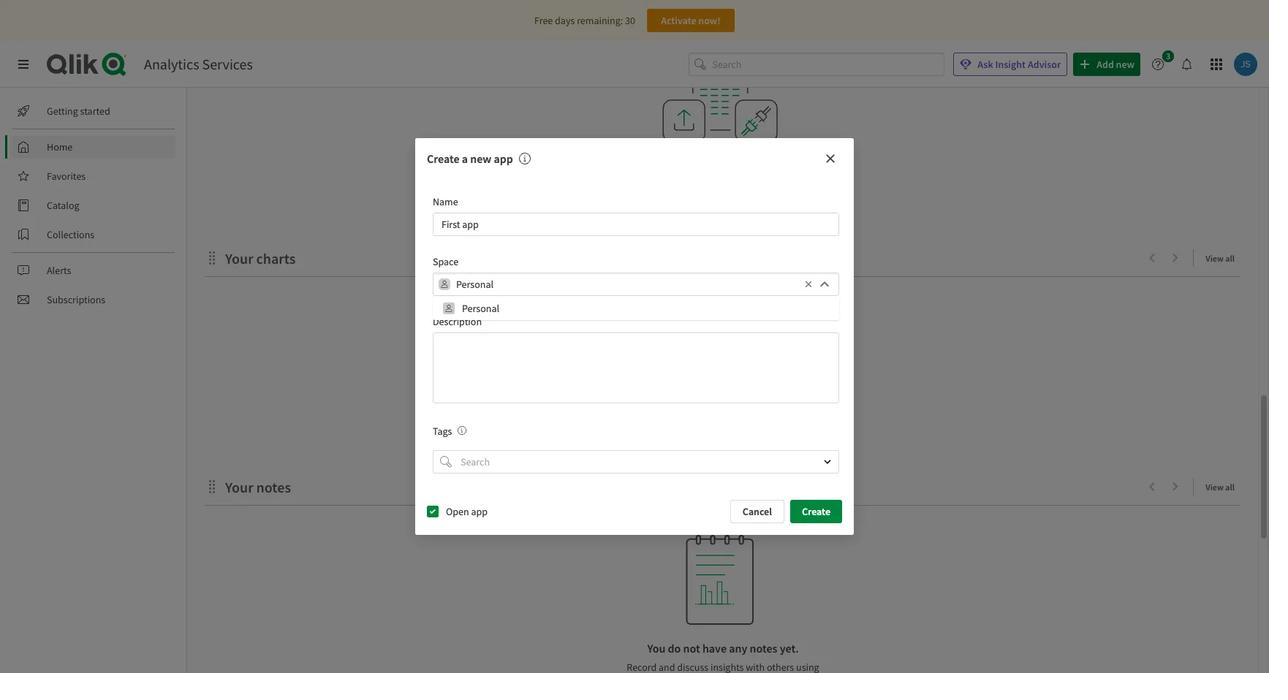 Task type: vqa. For each thing, say whether or not it's contained in the screenshot.
leftmost the account
no



Task type: describe. For each thing, give the bounding box(es) containing it.
create for create a new app
[[427, 151, 460, 166]]

getting started link
[[12, 99, 176, 123]]

personal
[[462, 302, 500, 315]]

ask insight advisor
[[978, 58, 1061, 71]]

1 vertical spatial the
[[701, 434, 715, 447]]

open
[[446, 506, 469, 519]]

open image
[[824, 458, 832, 467]]

Description text field
[[433, 333, 840, 404]]

collections
[[47, 228, 95, 241]]

days
[[555, 14, 575, 27]]

there are no charts yet. monitor charts in the hub to access them without opening the app. to monitor a chart, right-click on it and select 'monitor in hub'.
[[628, 400, 819, 462]]

without
[[628, 434, 661, 447]]

search image
[[440, 457, 452, 468]]

group 5 image
[[629, 307, 812, 383]]

home
[[47, 140, 73, 154]]

activate
[[661, 14, 697, 27]]

view for your charts
[[1206, 253, 1224, 264]]

your for your notes
[[225, 479, 254, 497]]

'monitor
[[745, 449, 781, 462]]

services
[[202, 55, 253, 73]]

select
[[718, 449, 743, 462]]

subscriptions
[[47, 293, 105, 306]]

analytics services
[[144, 55, 253, 73]]

free
[[535, 14, 553, 27]]

create for create
[[802, 506, 831, 519]]

analytics services element
[[144, 55, 253, 73]]

move collection image for your notes
[[205, 480, 219, 494]]

Name text field
[[433, 213, 840, 236]]

activate now! link
[[647, 9, 735, 32]]

start typing a tag name. select an existing tag or create a new tag by pressing enter or comma. press backspace to remove a tag. image
[[458, 427, 467, 435]]

monitor
[[750, 434, 785, 447]]

your notes link
[[225, 479, 297, 497]]

description
[[433, 315, 482, 329]]

close sidebar menu image
[[18, 59, 29, 70]]

now!
[[699, 14, 721, 27]]

all for your notes
[[1226, 482, 1235, 493]]

subscriptions link
[[12, 288, 176, 312]]

personal option
[[433, 297, 840, 320]]

home link
[[12, 135, 176, 159]]

there
[[664, 400, 693, 414]]

on
[[678, 449, 689, 462]]

1 vertical spatial charts
[[730, 400, 761, 414]]

and
[[699, 449, 716, 462]]

activate now!
[[661, 14, 721, 27]]

chart,
[[794, 434, 819, 447]]

do
[[668, 642, 681, 656]]

a inside the there are no charts yet. monitor charts in the hub to access them without opening the app. to monitor a chart, right-click on it and select 'monitor in hub'.
[[787, 434, 792, 447]]

cancel button
[[731, 501, 785, 524]]

view all for your charts
[[1206, 253, 1235, 264]]

view all link for your charts
[[1206, 249, 1241, 267]]

navigation pane element
[[0, 94, 187, 317]]

them
[[787, 419, 810, 432]]

collections link
[[12, 223, 176, 247]]

move collection image for your charts
[[205, 251, 219, 265]]

name
[[433, 195, 458, 208]]

any
[[729, 642, 748, 656]]

getting
[[47, 105, 78, 118]]

you
[[648, 642, 666, 656]]

advisor
[[1028, 58, 1061, 71]]

have
[[703, 642, 727, 656]]

0 horizontal spatial notes
[[256, 479, 291, 497]]

1 horizontal spatial notes
[[750, 642, 778, 656]]



Task type: locate. For each thing, give the bounding box(es) containing it.
1 all from the top
[[1226, 253, 1235, 264]]

main content containing your charts
[[181, 0, 1270, 674]]

create left new
[[427, 151, 460, 166]]

it
[[691, 449, 697, 462]]

1 vertical spatial in
[[783, 449, 791, 462]]

favorites link
[[12, 165, 176, 188]]

0 horizontal spatial app
[[471, 506, 488, 519]]

in
[[701, 419, 709, 432], [783, 449, 791, 462]]

0 horizontal spatial charts
[[256, 250, 296, 268]]

1 vertical spatial notes
[[750, 642, 778, 656]]

the
[[711, 419, 726, 432], [701, 434, 715, 447]]

1 vertical spatial app
[[471, 506, 488, 519]]

view all for your notes
[[1206, 482, 1235, 493]]

to
[[746, 419, 755, 432]]

0 horizontal spatial in
[[701, 419, 709, 432]]

yet.
[[763, 400, 782, 414], [780, 642, 799, 656]]

0 horizontal spatial create
[[427, 151, 460, 166]]

a inside dialog
[[462, 151, 468, 166]]

1 vertical spatial create
[[802, 506, 831, 519]]

0 vertical spatial view
[[1206, 253, 1224, 264]]

catalog
[[47, 199, 79, 212]]

app.
[[717, 434, 736, 447]]

hub'.
[[793, 449, 814, 462]]

create a new app dialog
[[415, 138, 854, 536]]

started
[[80, 105, 110, 118]]

getting started
[[47, 105, 110, 118]]

30
[[625, 14, 636, 27]]

a left chart,
[[787, 434, 792, 447]]

1 view all from the top
[[1206, 253, 1235, 264]]

catalog link
[[12, 194, 176, 217]]

your notes
[[225, 479, 291, 497]]

create down open image
[[802, 506, 831, 519]]

your for your charts
[[225, 250, 254, 268]]

to
[[738, 434, 748, 447]]

start typing a tag name. select an existing tag or create a new tag by pressing enter or comma. press backspace to remove a tag. tooltip
[[452, 425, 467, 438]]

Search text field
[[713, 52, 945, 76]]

alerts
[[47, 264, 71, 277]]

Space text field
[[456, 273, 802, 296]]

new
[[470, 151, 492, 166]]

opening
[[663, 434, 699, 447]]

0 vertical spatial your
[[225, 250, 254, 268]]

yet. up access
[[763, 400, 782, 414]]

0 vertical spatial all
[[1226, 253, 1235, 264]]

move collection image
[[205, 251, 219, 265], [205, 480, 219, 494]]

access
[[757, 419, 785, 432]]

0 vertical spatial app
[[494, 151, 513, 166]]

create a new app
[[427, 151, 513, 166]]

1 vertical spatial move collection image
[[205, 480, 219, 494]]

create
[[427, 151, 460, 166], [802, 506, 831, 519]]

1 vertical spatial view all
[[1206, 482, 1235, 493]]

0 vertical spatial view all link
[[1206, 249, 1241, 267]]

remaining:
[[577, 14, 623, 27]]

ask
[[978, 58, 994, 71]]

no
[[714, 400, 727, 414]]

0 vertical spatial the
[[711, 419, 726, 432]]

view all
[[1206, 253, 1235, 264], [1206, 482, 1235, 493]]

charts
[[256, 250, 296, 268], [730, 400, 761, 414], [673, 419, 699, 432]]

your
[[225, 250, 254, 268], [225, 479, 254, 497]]

open app
[[446, 506, 488, 519]]

0 vertical spatial move collection image
[[205, 251, 219, 265]]

hub
[[728, 419, 744, 432]]

2 all from the top
[[1226, 482, 1235, 493]]

1 horizontal spatial app
[[494, 151, 513, 166]]

space
[[433, 255, 459, 268]]

ask insight advisor button
[[954, 53, 1068, 76]]

view all link for your notes
[[1206, 478, 1241, 496]]

monitor
[[637, 419, 671, 432]]

your charts link
[[225, 250, 302, 268]]

a left new
[[462, 151, 468, 166]]

create button
[[791, 501, 843, 524]]

1 vertical spatial yet.
[[780, 642, 799, 656]]

0 vertical spatial in
[[701, 419, 709, 432]]

searchbar element
[[689, 52, 945, 76]]

favorites
[[47, 170, 86, 183]]

2 horizontal spatial charts
[[730, 400, 761, 414]]

in left hub'.
[[783, 449, 791, 462]]

create inside button
[[802, 506, 831, 519]]

2 vertical spatial charts
[[673, 419, 699, 432]]

2 view all from the top
[[1206, 482, 1235, 493]]

you do not have any notes yet.
[[648, 642, 799, 656]]

analytics
[[144, 55, 199, 73]]

alerts link
[[12, 259, 176, 282]]

app
[[494, 151, 513, 166], [471, 506, 488, 519]]

2 view from the top
[[1206, 482, 1224, 493]]

1 vertical spatial all
[[1226, 482, 1235, 493]]

a
[[462, 151, 468, 166], [787, 434, 792, 447]]

1 vertical spatial view
[[1206, 482, 1224, 493]]

0 vertical spatial yet.
[[763, 400, 782, 414]]

1 vertical spatial view all link
[[1206, 478, 1241, 496]]

0 vertical spatial view all
[[1206, 253, 1235, 264]]

in down are
[[701, 419, 709, 432]]

view all link
[[1206, 249, 1241, 267], [1206, 478, 1241, 496]]

0 vertical spatial a
[[462, 151, 468, 166]]

app right open
[[471, 506, 488, 519]]

the up and
[[701, 434, 715, 447]]

are
[[696, 400, 712, 414]]

1 horizontal spatial a
[[787, 434, 792, 447]]

0 vertical spatial create
[[427, 151, 460, 166]]

all
[[1226, 253, 1235, 264], [1226, 482, 1235, 493]]

move collection image left your charts
[[205, 251, 219, 265]]

0 vertical spatial charts
[[256, 250, 296, 268]]

your charts
[[225, 250, 296, 268]]

right-
[[633, 449, 656, 462]]

not
[[684, 642, 701, 656]]

1 horizontal spatial in
[[783, 449, 791, 462]]

yet. inside the there are no charts yet. monitor charts in the hub to access them without opening the app. to monitor a chart, right-click on it and select 'monitor in hub'.
[[763, 400, 782, 414]]

search element
[[440, 457, 452, 468]]

group image
[[647, 536, 794, 626]]

1 vertical spatial a
[[787, 434, 792, 447]]

tags
[[433, 425, 452, 438]]

2 view all link from the top
[[1206, 478, 1241, 496]]

1 view all link from the top
[[1206, 249, 1241, 267]]

1 vertical spatial your
[[225, 479, 254, 497]]

yet. right any at bottom
[[780, 642, 799, 656]]

1 horizontal spatial create
[[802, 506, 831, 519]]

cancel
[[743, 506, 772, 519]]

view for your notes
[[1206, 482, 1224, 493]]

free days remaining: 30
[[535, 14, 636, 27]]

notes
[[256, 479, 291, 497], [750, 642, 778, 656]]

move collection image left your notes
[[205, 480, 219, 494]]

1 horizontal spatial charts
[[673, 419, 699, 432]]

the up app.
[[711, 419, 726, 432]]

all for your charts
[[1226, 253, 1235, 264]]

1 view from the top
[[1206, 253, 1224, 264]]

app right new
[[494, 151, 513, 166]]

insight
[[996, 58, 1026, 71]]

click
[[656, 449, 676, 462]]

0 horizontal spatial a
[[462, 151, 468, 166]]

view
[[1206, 253, 1224, 264], [1206, 482, 1224, 493]]

Search text field
[[458, 451, 811, 474]]

0 vertical spatial notes
[[256, 479, 291, 497]]

main content
[[181, 0, 1270, 674]]



